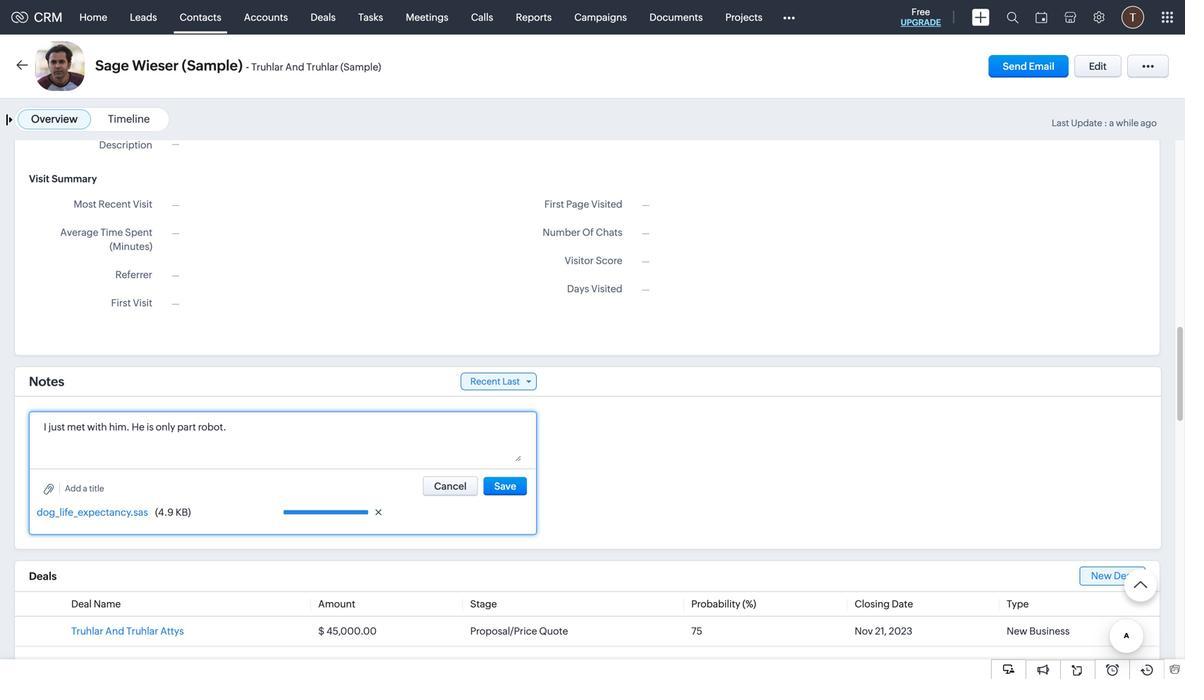 Task type: locate. For each thing, give the bounding box(es) containing it.
met
[[67, 422, 85, 433]]

1 horizontal spatial and
[[285, 61, 304, 73]]

is
[[147, 422, 154, 433]]

0 horizontal spatial deal
[[71, 599, 92, 610]]

1 horizontal spatial (sample)
[[340, 61, 381, 73]]

1 vertical spatial visit
[[133, 199, 152, 210]]

(sample) left -
[[182, 57, 243, 74]]

stage link
[[470, 599, 497, 610]]

i
[[44, 422, 46, 433]]

1 vertical spatial new
[[1007, 626, 1027, 637]]

tasks
[[358, 12, 383, 23]]

visited down the score
[[591, 283, 622, 295]]

type
[[1007, 599, 1029, 610]]

campaigns link
[[563, 0, 638, 34]]

projects link
[[714, 0, 774, 34]]

0 vertical spatial and
[[285, 61, 304, 73]]

0 horizontal spatial new
[[1007, 626, 1027, 637]]

crm link
[[11, 10, 62, 25]]

0 vertical spatial first
[[544, 199, 564, 210]]

None button
[[423, 477, 478, 496], [484, 477, 527, 496], [423, 477, 478, 496], [484, 477, 527, 496]]

average time spent (minutes)
[[60, 227, 152, 252]]

1 horizontal spatial a
[[1109, 118, 1114, 128]]

(sample) inside sage wieser (sample) - truhlar and truhlar (sample)
[[340, 61, 381, 73]]

0 vertical spatial recent
[[98, 199, 131, 210]]

truhlar and truhlar attys link
[[71, 626, 184, 637]]

calendar image
[[1036, 12, 1048, 23]]

visited up chats
[[591, 199, 622, 210]]

truhlar
[[251, 61, 283, 73], [306, 61, 338, 73], [71, 626, 103, 637], [126, 626, 158, 637]]

average
[[60, 227, 98, 238]]

(sample) down tasks link on the left top of page
[[340, 61, 381, 73]]

first for first page visited
[[544, 199, 564, 210]]

only
[[156, 422, 175, 433]]

a left title
[[83, 484, 87, 493]]

new deal link
[[1080, 567, 1146, 586]]

accounts
[[244, 12, 288, 23]]

1 horizontal spatial last
[[1052, 118, 1069, 128]]

0 vertical spatial visited
[[591, 199, 622, 210]]

deals link
[[299, 0, 347, 34]]

i just met with him. he is only part robot.
[[44, 422, 226, 433]]

1 vertical spatial first
[[111, 297, 131, 309]]

truhlar left attys
[[126, 626, 158, 637]]

a
[[1109, 118, 1114, 128], [83, 484, 87, 493]]

and right -
[[285, 61, 304, 73]]

closing
[[855, 599, 890, 610]]

new business
[[1007, 626, 1070, 637]]

1 vertical spatial a
[[83, 484, 87, 493]]

new
[[1091, 570, 1112, 582], [1007, 626, 1027, 637]]

first for first visit
[[111, 297, 131, 309]]

new deal
[[1091, 570, 1134, 582]]

0 vertical spatial new
[[1091, 570, 1112, 582]]

0 vertical spatial a
[[1109, 118, 1114, 128]]

visit down referrer
[[133, 297, 152, 309]]

just
[[48, 422, 65, 433]]

spent
[[125, 227, 152, 238]]

and
[[285, 61, 304, 73], [105, 626, 124, 637]]

part
[[177, 422, 196, 433]]

0 vertical spatial deal
[[1114, 570, 1134, 582]]

number of chats
[[543, 227, 622, 238]]

visit up spent
[[133, 199, 152, 210]]

edit button
[[1074, 55, 1122, 78]]

(sample)
[[182, 57, 243, 74], [340, 61, 381, 73]]

1 vertical spatial deals
[[29, 570, 57, 583]]

1 vertical spatial visited
[[591, 283, 622, 295]]

last update : a while ago
[[1052, 118, 1157, 128]]

number
[[543, 227, 580, 238]]

last
[[1052, 118, 1069, 128], [502, 376, 520, 387]]

timeline
[[108, 113, 150, 125]]

home
[[79, 12, 107, 23]]

leads
[[130, 12, 157, 23]]

1 vertical spatial and
[[105, 626, 124, 637]]

deal
[[1114, 570, 1134, 582], [71, 599, 92, 610]]

proposal/price
[[470, 626, 537, 637]]

proposal/price quote
[[470, 626, 568, 637]]

1 vertical spatial recent
[[470, 376, 501, 387]]

1 horizontal spatial deals
[[311, 12, 336, 23]]

1 visited from the top
[[591, 199, 622, 210]]

visitor score
[[565, 255, 622, 266]]

1 vertical spatial last
[[502, 376, 520, 387]]

0 horizontal spatial and
[[105, 626, 124, 637]]

a right the :
[[1109, 118, 1114, 128]]

truhlar right -
[[251, 61, 283, 73]]

and down name
[[105, 626, 124, 637]]

time
[[100, 227, 123, 238]]

0 vertical spatial visit
[[29, 173, 49, 184]]

1 horizontal spatial new
[[1091, 570, 1112, 582]]

0 horizontal spatial a
[[83, 484, 87, 493]]

email
[[1029, 61, 1055, 72]]

first down referrer
[[111, 297, 131, 309]]

deals
[[311, 12, 336, 23], [29, 570, 57, 583]]

new for new deal
[[1091, 570, 1112, 582]]

documents link
[[638, 0, 714, 34]]

2 visited from the top
[[591, 283, 622, 295]]

quote
[[539, 626, 568, 637]]

recent last
[[470, 376, 520, 387]]

search image
[[1007, 11, 1019, 23]]

days visited
[[567, 283, 622, 295]]

add
[[65, 484, 81, 493]]

first
[[544, 199, 564, 210], [111, 297, 131, 309]]

him.
[[109, 422, 130, 433]]

crm
[[34, 10, 62, 25]]

visit left summary at the top of page
[[29, 173, 49, 184]]

probability (%) link
[[691, 599, 756, 610]]

most
[[74, 199, 96, 210]]

summary
[[52, 173, 97, 184]]

send
[[1003, 61, 1027, 72]]

0 vertical spatial last
[[1052, 118, 1069, 128]]

1 horizontal spatial first
[[544, 199, 564, 210]]

0 horizontal spatial first
[[111, 297, 131, 309]]

truhlar and truhlar attys
[[71, 626, 184, 637]]

first left page in the top of the page
[[544, 199, 564, 210]]

attys
[[160, 626, 184, 637]]

probability (%)
[[691, 599, 756, 610]]



Task type: describe. For each thing, give the bounding box(es) containing it.
visit summary
[[29, 173, 97, 184]]

timeline link
[[108, 113, 150, 125]]

nov 21, 2023
[[855, 626, 913, 637]]

21,
[[875, 626, 887, 637]]

1 horizontal spatial recent
[[470, 376, 501, 387]]

1 vertical spatial deal
[[71, 599, 92, 610]]

stage
[[470, 599, 497, 610]]

:
[[1104, 118, 1107, 128]]

reports
[[516, 12, 552, 23]]

first page visited
[[544, 199, 622, 210]]

45,000.00
[[326, 626, 377, 637]]

tasks link
[[347, 0, 395, 34]]

business
[[1029, 626, 1070, 637]]

truhlar down 'deal name'
[[71, 626, 103, 637]]

first visit
[[111, 297, 152, 309]]

sage
[[95, 57, 129, 74]]

0 horizontal spatial deals
[[29, 570, 57, 583]]

campaigns
[[574, 12, 627, 23]]

(%)
[[742, 599, 756, 610]]

0 vertical spatial deals
[[311, 12, 336, 23]]

while
[[1116, 118, 1139, 128]]

name
[[94, 599, 121, 610]]

profile image
[[1122, 6, 1144, 29]]

page
[[566, 199, 589, 210]]

edit
[[1089, 61, 1107, 72]]

truhlar down deals link
[[306, 61, 338, 73]]

(4.9
[[155, 507, 174, 518]]

date
[[892, 599, 913, 610]]

overview link
[[31, 113, 78, 125]]

search element
[[998, 0, 1027, 35]]

score
[[596, 255, 622, 266]]

sage wieser (sample) - truhlar and truhlar (sample)
[[95, 57, 381, 74]]

1 horizontal spatial deal
[[1114, 570, 1134, 582]]

2 vertical spatial visit
[[133, 297, 152, 309]]

with
[[87, 422, 107, 433]]

new for new business
[[1007, 626, 1027, 637]]

add a title
[[65, 484, 104, 493]]

reports link
[[505, 0, 563, 34]]

$ 45,000.00
[[318, 626, 377, 637]]

he
[[132, 422, 145, 433]]

75
[[691, 626, 702, 637]]

free upgrade
[[901, 7, 941, 27]]

deal name
[[71, 599, 121, 610]]

accounts link
[[233, 0, 299, 34]]

amount link
[[318, 599, 355, 610]]

calls link
[[460, 0, 505, 34]]

referrer
[[115, 269, 152, 280]]

and inside sage wieser (sample) - truhlar and truhlar (sample)
[[285, 61, 304, 73]]

send email button
[[989, 55, 1069, 78]]

create menu element
[[964, 0, 998, 34]]

dog_life_expectancy.sas (4.9 kb)
[[37, 507, 191, 518]]

title
[[89, 484, 104, 493]]

Other Modules field
[[774, 6, 804, 29]]

deal name link
[[71, 599, 121, 610]]

probability
[[691, 599, 740, 610]]

send email
[[1003, 61, 1055, 72]]

logo image
[[11, 12, 28, 23]]

nov
[[855, 626, 873, 637]]

free
[[912, 7, 930, 17]]

kb)
[[176, 507, 191, 518]]

upgrade
[[901, 18, 941, 27]]

dog_life_expectancy.sas
[[37, 507, 148, 518]]

description
[[99, 139, 152, 151]]

notes
[[29, 374, 64, 389]]

contacts
[[180, 12, 221, 23]]

Add a note text field
[[44, 419, 521, 462]]

0 horizontal spatial (sample)
[[182, 57, 243, 74]]

contacts link
[[168, 0, 233, 34]]

profile element
[[1113, 0, 1153, 34]]

type link
[[1007, 599, 1029, 610]]

meetings
[[406, 12, 448, 23]]

robot.
[[198, 422, 226, 433]]

chats
[[596, 227, 622, 238]]

home link
[[68, 0, 119, 34]]

leads link
[[119, 0, 168, 34]]

0 horizontal spatial recent
[[98, 199, 131, 210]]

wieser
[[132, 57, 179, 74]]

amount
[[318, 599, 355, 610]]

closing date link
[[855, 599, 913, 610]]

calls
[[471, 12, 493, 23]]

ago
[[1141, 118, 1157, 128]]

projects
[[725, 12, 763, 23]]

overview
[[31, 113, 78, 125]]

documents
[[650, 12, 703, 23]]

0 horizontal spatial last
[[502, 376, 520, 387]]

-
[[246, 61, 249, 73]]

$
[[318, 626, 324, 637]]

days
[[567, 283, 589, 295]]

(minutes)
[[110, 241, 152, 252]]

truhlar and truhlar (sample) link
[[251, 61, 381, 73]]

create menu image
[[972, 9, 990, 26]]



Task type: vqa. For each thing, say whether or not it's contained in the screenshot.
Last
yes



